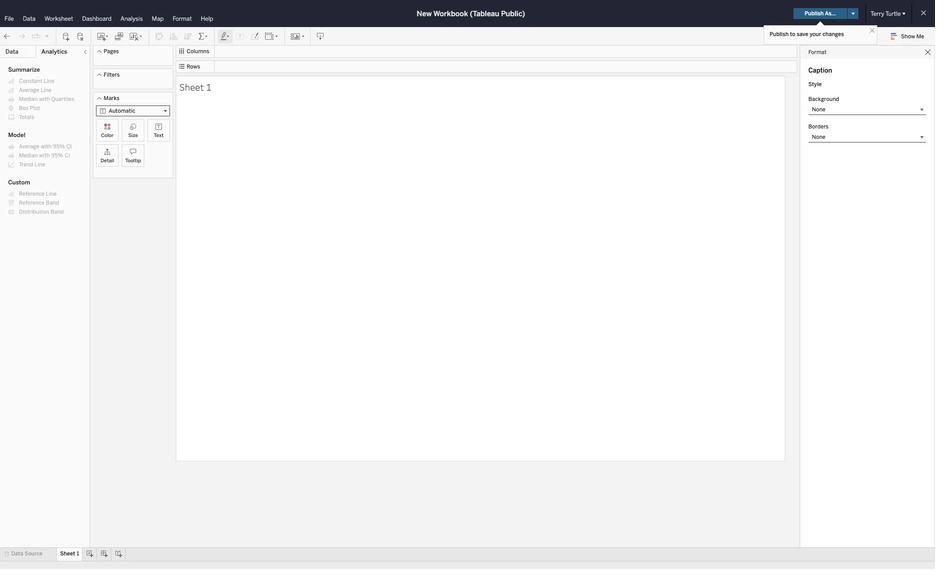 Task type: locate. For each thing, give the bounding box(es) containing it.
ci for average with 95% ci
[[66, 143, 72, 150]]

2 median from the top
[[19, 152, 38, 159]]

publish for publish to save your changes
[[770, 31, 789, 37]]

1 vertical spatial with
[[41, 143, 52, 150]]

data left source
[[11, 551, 23, 557]]

line up median with quartiles
[[41, 87, 51, 93]]

collapse image
[[83, 49, 88, 55]]

2 vertical spatial with
[[39, 152, 50, 159]]

publish left to
[[770, 31, 789, 37]]

1 horizontal spatial 1
[[206, 81, 211, 93]]

format down your on the right
[[809, 49, 827, 55]]

clear sheet image
[[129, 32, 143, 41]]

with
[[39, 96, 50, 102], [41, 143, 52, 150], [39, 152, 50, 159]]

0 vertical spatial format
[[173, 15, 192, 22]]

detail
[[101, 158, 114, 164]]

ci up median with 95% ci
[[66, 143, 72, 150]]

median
[[19, 96, 38, 102], [19, 152, 38, 159]]

0 horizontal spatial sheet 1
[[60, 551, 79, 557]]

help
[[201, 15, 213, 22]]

1 median from the top
[[19, 96, 38, 102]]

sheet 1 down rows
[[179, 81, 211, 93]]

trend
[[19, 161, 33, 168]]

average for average line
[[19, 87, 39, 93]]

1 horizontal spatial format
[[809, 49, 827, 55]]

terry
[[871, 10, 885, 17]]

with up median with 95% ci
[[41, 143, 52, 150]]

0 horizontal spatial 1
[[77, 551, 79, 557]]

0 vertical spatial median
[[19, 96, 38, 102]]

borders
[[809, 124, 829, 130]]

sheet down rows
[[179, 81, 204, 93]]

background
[[809, 96, 839, 102]]

0 vertical spatial with
[[39, 96, 50, 102]]

band down reference band
[[50, 209, 64, 215]]

show me
[[901, 33, 925, 40]]

0 vertical spatial ci
[[66, 143, 72, 150]]

with down average line at the top of page
[[39, 96, 50, 102]]

1 vertical spatial 1
[[77, 551, 79, 557]]

0 vertical spatial data
[[23, 15, 35, 22]]

1 vertical spatial band
[[50, 209, 64, 215]]

replay animation image up 'analytics'
[[44, 33, 50, 39]]

data
[[23, 15, 35, 22], [5, 48, 18, 55], [11, 551, 23, 557]]

analytics
[[41, 48, 67, 55]]

1 vertical spatial format
[[809, 49, 827, 55]]

your
[[810, 31, 821, 37]]

summarize
[[8, 66, 40, 73]]

fit image
[[265, 32, 279, 41]]

to
[[790, 31, 796, 37]]

95%
[[53, 143, 65, 150], [51, 152, 63, 159]]

publish
[[805, 10, 824, 17], [770, 31, 789, 37]]

with for median with quartiles
[[39, 96, 50, 102]]

show
[[901, 33, 915, 40]]

sheet 1 right source
[[60, 551, 79, 557]]

swap rows and columns image
[[155, 32, 164, 41]]

band up the 'distribution band'
[[46, 200, 59, 206]]

as...
[[825, 10, 836, 17]]

sheet 1
[[179, 81, 211, 93], [60, 551, 79, 557]]

publish inside button
[[805, 10, 824, 17]]

1 vertical spatial 95%
[[51, 152, 63, 159]]

with for average with 95% ci
[[41, 143, 52, 150]]

line up average line at the top of page
[[44, 78, 54, 84]]

publish left as...
[[805, 10, 824, 17]]

format up 'sort descending' image
[[173, 15, 192, 22]]

publish as...
[[805, 10, 836, 17]]

replay animation image right redo icon on the top of the page
[[32, 32, 41, 41]]

0 vertical spatial band
[[46, 200, 59, 206]]

ci down average with 95% ci
[[65, 152, 70, 159]]

1 horizontal spatial replay animation image
[[44, 33, 50, 39]]

data up redo icon on the top of the page
[[23, 15, 35, 22]]

1 vertical spatial reference
[[19, 200, 45, 206]]

totals image
[[198, 32, 209, 41]]

new workbook (tableau public)
[[417, 9, 525, 18]]

with down average with 95% ci
[[39, 152, 50, 159]]

0 horizontal spatial format
[[173, 15, 192, 22]]

custom
[[8, 179, 30, 186]]

worksheet
[[45, 15, 73, 22]]

2 average from the top
[[19, 143, 39, 150]]

filters
[[104, 72, 120, 78]]

0 vertical spatial sheet 1
[[179, 81, 211, 93]]

0 vertical spatial 95%
[[53, 143, 65, 150]]

95% up median with 95% ci
[[53, 143, 65, 150]]

line for average line
[[41, 87, 51, 93]]

line down median with 95% ci
[[35, 161, 45, 168]]

median up trend
[[19, 152, 38, 159]]

save
[[797, 31, 809, 37]]

1 horizontal spatial publish
[[805, 10, 824, 17]]

1 vertical spatial ci
[[65, 152, 70, 159]]

reference up reference band
[[19, 191, 45, 197]]

distribution band
[[19, 209, 64, 215]]

size
[[128, 133, 138, 138]]

1 vertical spatial publish
[[770, 31, 789, 37]]

reference
[[19, 191, 45, 197], [19, 200, 45, 206]]

band
[[46, 200, 59, 206], [50, 209, 64, 215]]

0 horizontal spatial publish
[[770, 31, 789, 37]]

median up box plot
[[19, 96, 38, 102]]

source
[[25, 551, 43, 557]]

1 vertical spatial sheet
[[60, 551, 75, 557]]

0 vertical spatial reference
[[19, 191, 45, 197]]

1 right source
[[77, 551, 79, 557]]

format
[[173, 15, 192, 22], [809, 49, 827, 55]]

line
[[44, 78, 54, 84], [41, 87, 51, 93], [35, 161, 45, 168], [46, 191, 57, 197]]

1 vertical spatial sheet 1
[[60, 551, 79, 557]]

average down 'constant'
[[19, 87, 39, 93]]

median with quartiles
[[19, 96, 74, 102]]

reference for reference band
[[19, 200, 45, 206]]

0 horizontal spatial sheet
[[60, 551, 75, 557]]

95% down average with 95% ci
[[51, 152, 63, 159]]

median for median with quartiles
[[19, 96, 38, 102]]

average for average with 95% ci
[[19, 143, 39, 150]]

1 vertical spatial median
[[19, 152, 38, 159]]

0 vertical spatial average
[[19, 87, 39, 93]]

2 reference from the top
[[19, 200, 45, 206]]

1 reference from the top
[[19, 191, 45, 197]]

ci for median with 95% ci
[[65, 152, 70, 159]]

pages
[[104, 48, 119, 55]]

1 vertical spatial average
[[19, 143, 39, 150]]

average
[[19, 87, 39, 93], [19, 143, 39, 150]]

0 vertical spatial publish
[[805, 10, 824, 17]]

1 horizontal spatial sheet
[[179, 81, 204, 93]]

analysis
[[121, 15, 143, 22]]

average line
[[19, 87, 51, 93]]

distribution
[[19, 209, 49, 215]]

median with 95% ci
[[19, 152, 70, 159]]

reference up distribution
[[19, 200, 45, 206]]

terry turtle
[[871, 10, 901, 17]]

average down model on the left of the page
[[19, 143, 39, 150]]

data down the undo image
[[5, 48, 18, 55]]

1 average from the top
[[19, 87, 39, 93]]

sheet
[[179, 81, 204, 93], [60, 551, 75, 557]]

pause auto updates image
[[76, 32, 85, 41]]

sort descending image
[[184, 32, 193, 41]]

sheet right source
[[60, 551, 75, 557]]

line up reference band
[[46, 191, 57, 197]]

ci
[[66, 143, 72, 150], [65, 152, 70, 159]]

1
[[206, 81, 211, 93], [77, 551, 79, 557]]

totals
[[19, 114, 34, 120]]

file
[[5, 15, 14, 22]]

marks
[[104, 95, 119, 101]]

1 down the columns
[[206, 81, 211, 93]]

replay animation image
[[32, 32, 41, 41], [44, 33, 50, 39]]



Task type: vqa. For each thing, say whether or not it's contained in the screenshot.
Quartiles
yes



Task type: describe. For each thing, give the bounding box(es) containing it.
model
[[8, 132, 25, 138]]

undo image
[[3, 32, 12, 41]]

2 vertical spatial data
[[11, 551, 23, 557]]

me
[[917, 33, 925, 40]]

show/hide cards image
[[290, 32, 305, 41]]

reference for reference line
[[19, 191, 45, 197]]

0 vertical spatial sheet
[[179, 81, 204, 93]]

duplicate image
[[115, 32, 124, 41]]

95% for median with 95% ci
[[51, 152, 63, 159]]

highlight image
[[220, 32, 230, 41]]

format workbook image
[[250, 32, 259, 41]]

line for trend line
[[35, 161, 45, 168]]

publish for publish as...
[[805, 10, 824, 17]]

turtle
[[886, 10, 901, 17]]

data source
[[11, 551, 43, 557]]

95% for average with 95% ci
[[53, 143, 65, 150]]

sort ascending image
[[169, 32, 178, 41]]

publish to save your changes
[[770, 31, 844, 37]]

new data source image
[[62, 32, 71, 41]]

tooltip
[[125, 158, 141, 164]]

trend line
[[19, 161, 45, 168]]

publish as... button
[[794, 8, 847, 19]]

1 vertical spatial data
[[5, 48, 18, 55]]

changes
[[823, 31, 844, 37]]

with for median with 95% ci
[[39, 152, 50, 159]]

reference band
[[19, 200, 59, 206]]

line for constant line
[[44, 78, 54, 84]]

box
[[19, 105, 29, 111]]

plot
[[30, 105, 40, 111]]

box plot
[[19, 105, 40, 111]]

band for distribution band
[[50, 209, 64, 215]]

quartiles
[[51, 96, 74, 102]]

text
[[154, 133, 164, 138]]

caption
[[809, 67, 832, 75]]

reference line
[[19, 191, 57, 197]]

public)
[[501, 9, 525, 18]]

0 vertical spatial 1
[[206, 81, 211, 93]]

average with 95% ci
[[19, 143, 72, 150]]

redo image
[[17, 32, 26, 41]]

line for reference line
[[46, 191, 57, 197]]

style
[[809, 81, 822, 88]]

constant line
[[19, 78, 54, 84]]

map
[[152, 15, 164, 22]]

band for reference band
[[46, 200, 59, 206]]

0 horizontal spatial replay animation image
[[32, 32, 41, 41]]

show labels image
[[236, 32, 245, 41]]

rows
[[187, 64, 200, 70]]

columns
[[187, 48, 209, 55]]

new
[[417, 9, 432, 18]]

new worksheet image
[[97, 32, 109, 41]]

download image
[[316, 32, 325, 41]]

1 horizontal spatial sheet 1
[[179, 81, 211, 93]]

workbook
[[433, 9, 468, 18]]

median for median with 95% ci
[[19, 152, 38, 159]]

show me button
[[887, 29, 933, 43]]

(tableau
[[470, 9, 499, 18]]

color
[[101, 133, 114, 138]]

dashboard
[[82, 15, 112, 22]]

close image
[[868, 26, 877, 35]]

constant
[[19, 78, 42, 84]]



